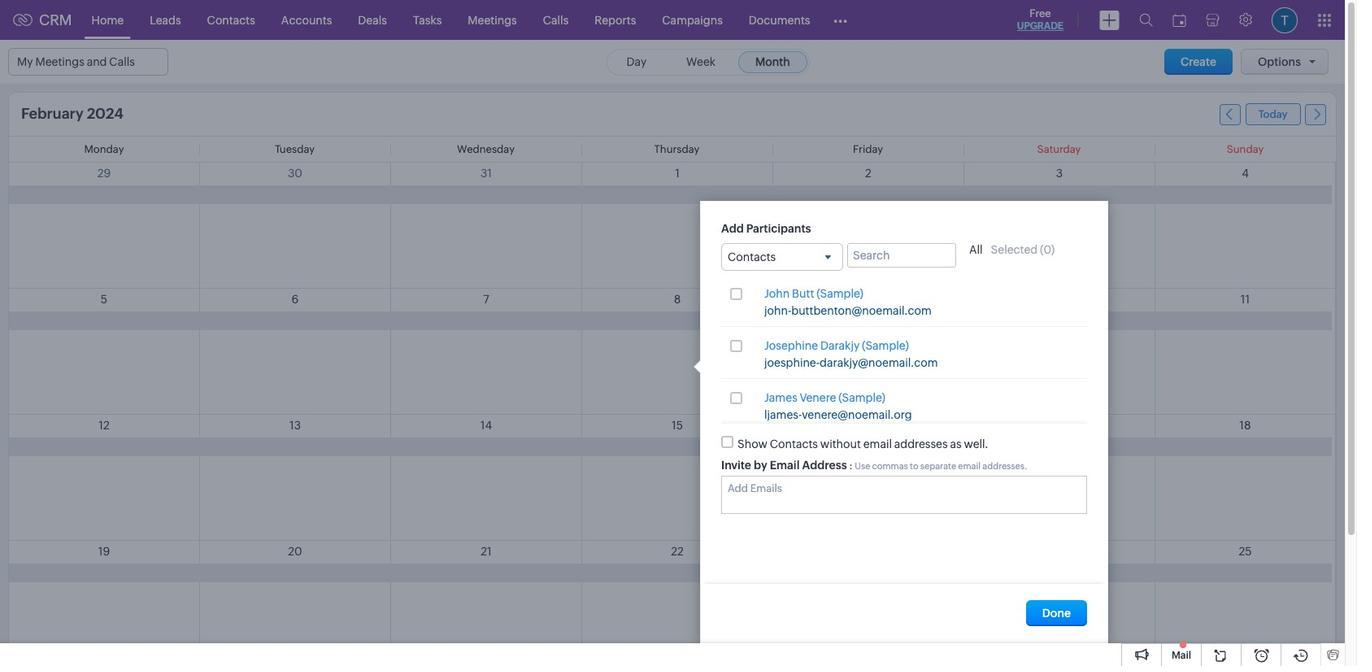 Task type: locate. For each thing, give the bounding box(es) containing it.
email
[[864, 438, 892, 451], [959, 461, 981, 471]]

use
[[855, 461, 871, 471]]

7
[[483, 293, 489, 306]]

to
[[910, 461, 919, 471]]

today link
[[1246, 103, 1301, 125]]

accounts link
[[268, 0, 345, 39]]

address
[[802, 459, 847, 472]]

19
[[98, 545, 110, 558]]

crm link
[[13, 11, 72, 28]]

1 vertical spatial calls
[[109, 55, 135, 68]]

(sample) for john butt (sample)
[[817, 287, 864, 300]]

tasks link
[[400, 0, 455, 39]]

contacts right leads at the left top of the page
[[207, 13, 255, 26]]

(sample) up buttbenton@noemail.com
[[817, 287, 864, 300]]

my meetings and calls
[[17, 55, 135, 68]]

day
[[627, 55, 647, 68]]

1 vertical spatial email
[[959, 461, 981, 471]]

1 vertical spatial meetings
[[35, 55, 84, 68]]

(sample) inside james venere (sample) ljames-venere@noemail.org
[[839, 391, 886, 404]]

calls right and
[[109, 55, 135, 68]]

ljames-
[[765, 409, 802, 422]]

)
[[1052, 243, 1055, 256]]

and
[[87, 55, 107, 68]]

16
[[863, 419, 875, 432]]

1 horizontal spatial meetings
[[468, 13, 517, 26]]

free upgrade
[[1017, 7, 1064, 32]]

email
[[770, 459, 800, 472]]

0 vertical spatial meetings
[[468, 13, 517, 26]]

create
[[1181, 55, 1217, 68]]

contacts inside field
[[728, 251, 776, 264]]

show contacts without email addresses as well.
[[738, 438, 989, 451]]

campaigns
[[662, 13, 723, 26]]

meetings right my at left
[[35, 55, 84, 68]]

(sample) up 'venere@noemail.org' on the right bottom of page
[[839, 391, 886, 404]]

add
[[722, 222, 744, 235]]

free
[[1030, 7, 1051, 20]]

contacts up email
[[770, 438, 818, 451]]

:
[[849, 460, 853, 472]]

calls link
[[530, 0, 582, 39]]

selected
[[991, 243, 1038, 256]]

sunday
[[1227, 143, 1264, 155]]

(sample)
[[817, 287, 864, 300], [862, 339, 909, 352], [839, 391, 886, 404]]

Contacts field
[[722, 243, 844, 271]]

upgrade
[[1017, 20, 1064, 32]]

email down well.
[[959, 461, 981, 471]]

0 vertical spatial contacts
[[207, 13, 255, 26]]

deals
[[358, 13, 387, 26]]

0 horizontal spatial meetings
[[35, 55, 84, 68]]

11
[[1241, 293, 1250, 306]]

25
[[1239, 545, 1252, 558]]

saturday
[[1038, 143, 1081, 155]]

3
[[1057, 167, 1063, 180]]

day link
[[610, 51, 664, 73]]

13
[[290, 419, 301, 432]]

february 2024
[[21, 105, 124, 122]]

tasks
[[413, 13, 442, 26]]

email down '16'
[[864, 438, 892, 451]]

contacts
[[207, 13, 255, 26], [728, 251, 776, 264], [770, 438, 818, 451]]

participants
[[747, 222, 811, 235]]

meetings link
[[455, 0, 530, 39]]

documents
[[749, 13, 811, 26]]

18
[[1240, 419, 1252, 432]]

john
[[765, 287, 790, 300]]

james venere (sample) link
[[765, 391, 886, 405]]

(sample) inside josephine darakjy (sample) joesphine-darakjy@noemail.com
[[862, 339, 909, 352]]

1 vertical spatial contacts
[[728, 251, 776, 264]]

4
[[1242, 167, 1249, 180]]

0 horizontal spatial calls
[[109, 55, 135, 68]]

josephine darakjy (sample) link
[[765, 339, 909, 353]]

meetings left calls link
[[468, 13, 517, 26]]

1 vertical spatial (sample)
[[862, 339, 909, 352]]

2024
[[87, 105, 124, 122]]

add participants
[[722, 222, 811, 235]]

6
[[292, 293, 299, 306]]

february
[[21, 105, 84, 122]]

contacts down add participants
[[728, 251, 776, 264]]

friday
[[853, 143, 884, 155]]

1
[[675, 167, 680, 180]]

my
[[17, 55, 33, 68]]

james
[[765, 391, 798, 404]]

joesphine-
[[765, 356, 820, 369]]

None button
[[1026, 600, 1088, 626]]

thursday
[[654, 143, 700, 155]]

accounts
[[281, 13, 332, 26]]

(sample) inside john butt (sample) john-buttbenton@noemail.com
[[817, 287, 864, 300]]

campaigns link
[[649, 0, 736, 39]]

buttbenton@noemail.com
[[792, 304, 932, 317]]

week
[[687, 55, 716, 68]]

without
[[821, 438, 861, 451]]

contacts for contacts field
[[728, 251, 776, 264]]

today
[[1259, 108, 1288, 120]]

1 horizontal spatial email
[[959, 461, 981, 471]]

Add Emails text field
[[728, 482, 1074, 494]]

calls left 'reports'
[[543, 13, 569, 26]]

2 vertical spatial (sample)
[[839, 391, 886, 404]]

by
[[754, 459, 768, 472]]

0 vertical spatial (sample)
[[817, 287, 864, 300]]

commas
[[872, 461, 908, 471]]

1 horizontal spatial calls
[[543, 13, 569, 26]]

separate
[[921, 461, 957, 471]]

(sample) up darakjy@noemail.com
[[862, 339, 909, 352]]

contacts link
[[194, 0, 268, 39]]

0 horizontal spatial email
[[864, 438, 892, 451]]



Task type: vqa. For each thing, say whether or not it's contained in the screenshot.
venere@noemail.org
yes



Task type: describe. For each thing, give the bounding box(es) containing it.
show
[[738, 438, 768, 451]]

0 vertical spatial calls
[[543, 13, 569, 26]]

9
[[865, 293, 872, 306]]

20
[[288, 545, 302, 558]]

venere@noemail.org
[[802, 409, 912, 422]]

month
[[756, 55, 790, 68]]

leads link
[[137, 0, 194, 39]]

(
[[1040, 243, 1044, 256]]

5
[[101, 293, 108, 306]]

venere
[[800, 391, 837, 404]]

wednesday
[[457, 143, 515, 155]]

james venere (sample) ljames-venere@noemail.org
[[765, 391, 912, 422]]

josephine
[[765, 339, 818, 352]]

darakjy@noemail.com
[[820, 356, 938, 369]]

8
[[674, 293, 681, 306]]

0 vertical spatial email
[[864, 438, 892, 451]]

(sample) for josephine darakjy (sample)
[[862, 339, 909, 352]]

2 vertical spatial contacts
[[770, 438, 818, 451]]

14
[[481, 419, 492, 432]]

17
[[1055, 419, 1065, 432]]

30
[[288, 167, 303, 180]]

home link
[[79, 0, 137, 39]]

reports link
[[582, 0, 649, 39]]

addresses.
[[983, 461, 1028, 471]]

invite
[[722, 459, 752, 472]]

reports
[[595, 13, 636, 26]]

well.
[[964, 438, 989, 451]]

john butt (sample) link
[[765, 287, 864, 301]]

darakjy
[[821, 339, 860, 352]]

deals link
[[345, 0, 400, 39]]

12
[[99, 419, 110, 432]]

as
[[950, 438, 962, 451]]

week link
[[670, 51, 733, 73]]

22
[[671, 545, 684, 558]]

invite by email address : use commas to separate email addresses.
[[722, 459, 1028, 472]]

meetings inside 'link'
[[468, 13, 517, 26]]

documents link
[[736, 0, 824, 39]]

(sample) for james venere (sample)
[[839, 391, 886, 404]]

contacts for contacts link
[[207, 13, 255, 26]]

tuesday
[[275, 143, 315, 155]]

leads
[[150, 13, 181, 26]]

addresses
[[895, 438, 948, 451]]

all link
[[970, 243, 983, 256]]

Search text field
[[848, 243, 957, 268]]

0
[[1044, 243, 1052, 256]]

all
[[970, 243, 983, 256]]

josephine darakjy (sample) joesphine-darakjy@noemail.com
[[765, 339, 938, 369]]

21
[[481, 545, 492, 558]]

home
[[92, 13, 124, 26]]

email inside invite by email address : use commas to separate email addresses.
[[959, 461, 981, 471]]

15
[[672, 419, 683, 432]]

all selected ( 0 )
[[970, 243, 1055, 256]]

29
[[97, 167, 111, 180]]

31
[[481, 167, 492, 180]]

month link
[[739, 51, 807, 73]]

john-
[[765, 304, 792, 317]]

monday
[[84, 143, 124, 155]]

2
[[866, 167, 872, 180]]

mail
[[1172, 650, 1192, 661]]

john butt (sample) john-buttbenton@noemail.com
[[765, 287, 932, 317]]



